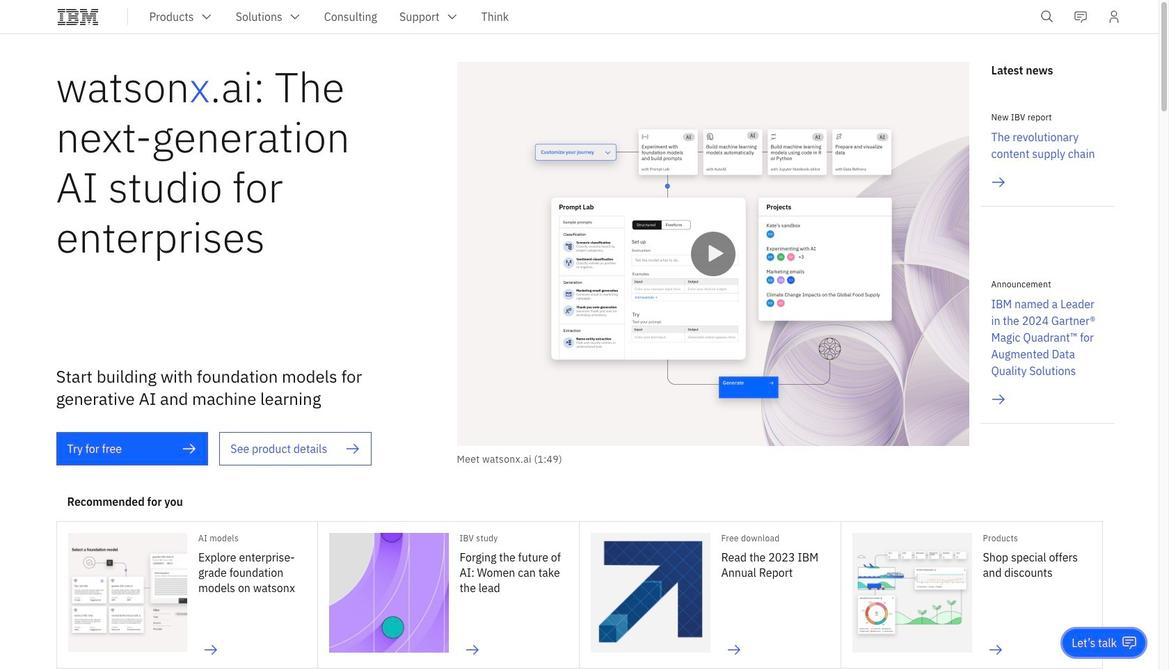 Task type: vqa. For each thing, say whether or not it's contained in the screenshot.
the Let's talk ELEMENT
yes



Task type: describe. For each thing, give the bounding box(es) containing it.
let's talk element
[[1072, 636, 1117, 651]]



